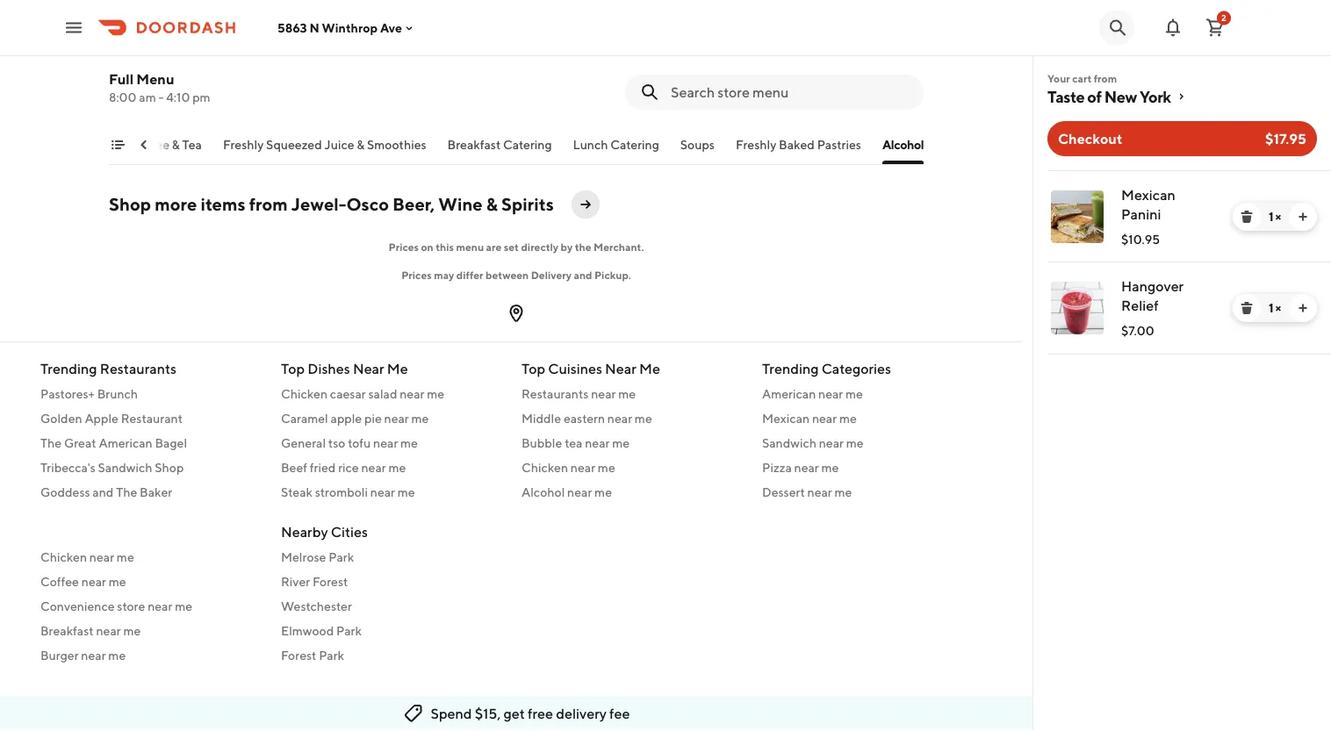 Task type: locate. For each thing, give the bounding box(es) containing it.
trending up pastores+ at the bottom of page
[[40, 360, 97, 377]]

1 vertical spatial restaurants
[[522, 386, 589, 401]]

1 × left add one to cart icon
[[1269, 301, 1281, 315]]

1 for mexican panini
[[1269, 209, 1273, 224]]

1 horizontal spatial catering
[[611, 137, 659, 152]]

forest
[[313, 574, 348, 589], [281, 648, 316, 663]]

caramel apple pie near me
[[281, 411, 429, 425]]

salad
[[368, 386, 397, 401]]

1 horizontal spatial restaurants
[[522, 386, 589, 401]]

restaurants near me
[[522, 386, 636, 401]]

me up chicken caesar salad near me link
[[387, 360, 408, 377]]

remove item from cart image left add one to cart image
[[1240, 210, 1254, 224]]

0 vertical spatial alcohol
[[882, 137, 924, 152]]

show menu categories image
[[111, 138, 125, 152]]

near up restaurants near me link
[[605, 360, 637, 377]]

1 liter from the left
[[141, 101, 167, 115]]

add right smoothies
[[464, 130, 488, 145]]

us right let
[[305, 714, 322, 731]]

1 horizontal spatial shop
[[155, 460, 184, 475]]

& left "tea"
[[172, 137, 180, 152]]

1 × from the top
[[1276, 209, 1281, 224]]

1 horizontal spatial near
[[605, 360, 637, 377]]

liter up breakfast catering
[[537, 101, 563, 115]]

add
[[464, 130, 488, 145], [879, 130, 903, 145]]

american up tribecca's sandwich shop
[[99, 436, 153, 450]]

me down categories at right
[[846, 386, 863, 401]]

top dishes near me
[[281, 360, 408, 377]]

1 vertical spatial woodbridge
[[123, 83, 194, 97]]

(1.5
[[414, 60, 435, 77]]

1 horizontal spatial freshly
[[736, 137, 777, 152]]

shop down bagel
[[155, 460, 184, 475]]

pickup.
[[594, 269, 631, 281]]

you
[[358, 714, 383, 731]]

park down cities
[[329, 550, 354, 564]]

add right pastries
[[879, 130, 903, 145]]

0 vertical spatial ×
[[1276, 209, 1281, 224]]

2 me from the left
[[639, 360, 660, 377]]

0 horizontal spatial coffee
[[40, 574, 79, 589]]

2 us from the left
[[305, 714, 322, 731]]

get
[[504, 706, 525, 722]]

1 horizontal spatial me
[[639, 360, 660, 377]]

1 vertical spatial ×
[[1276, 301, 1281, 315]]

forest inside river forest "link"
[[313, 574, 348, 589]]

breakfast for breakfast near me
[[40, 624, 94, 638]]

1 me from the left
[[387, 360, 408, 377]]

1 vertical spatial breakfast
[[40, 624, 94, 638]]

white
[[292, 83, 327, 97], [686, 83, 721, 97]]

me down mexican near me link
[[846, 436, 864, 450]]

taste of new york link
[[1048, 86, 1317, 107]]

2 horizontal spatial wine
[[723, 83, 754, 97]]

0 vertical spatial forest
[[313, 574, 348, 589]]

1 vertical spatial 1
[[1269, 301, 1273, 315]]

1 remove item from cart image from the top
[[1240, 210, 1254, 224]]

chicken near me up alcohol near me on the left of the page
[[522, 460, 615, 475]]

melrose park
[[281, 550, 354, 564]]

catering for breakfast catering
[[503, 137, 552, 152]]

2 1 × from the top
[[1269, 301, 1281, 315]]

1 horizontal spatial add
[[879, 130, 903, 145]]

0 vertical spatial mexican
[[1121, 187, 1176, 203]]

chicken near me link up the coffee near me link at the left bottom of the page
[[40, 548, 260, 566]]

california
[[351, 60, 411, 77]]

me down bubble tea near me link
[[598, 460, 615, 475]]

woodbridge up am
[[123, 60, 202, 77]]

convenience store near me link
[[40, 598, 260, 615]]

me for top dishes near me
[[387, 360, 408, 377]]

wine up menu in the top left of the page
[[438, 194, 483, 215]]

1 add button from the left
[[454, 124, 499, 152]]

1 l) from the left
[[437, 60, 450, 77]]

your cart from
[[1048, 72, 1117, 84]]

and down tribecca's sandwich shop
[[93, 485, 114, 499]]

2 remove item from cart image from the top
[[1240, 301, 1254, 315]]

1 horizontal spatial the
[[116, 485, 137, 499]]

coffee inside button
[[131, 137, 170, 152]]

me up caramel apple pie near me link
[[427, 386, 444, 401]]

2 near from the left
[[605, 360, 637, 377]]

2 liter from the left
[[537, 101, 563, 115]]

1 near from the left
[[353, 360, 384, 377]]

- inside the woodbridge sauvignon blanc bottle california (1.5 l) woodbridge sauvignon blanc white wine - 1.5 liter
[[362, 83, 367, 97]]

1 1 × from the top
[[1269, 209, 1281, 224]]

prices left on
[[389, 241, 419, 253]]

cities
[[331, 523, 368, 540]]

coffee up convenience
[[40, 574, 79, 589]]

1 horizontal spatial mexican
[[1121, 187, 1176, 203]]

add button right smoothies
[[454, 124, 499, 152]]

bota
[[537, 60, 567, 77], [537, 83, 564, 97]]

the down tribecca's sandwich shop
[[116, 485, 137, 499]]

coffee right show menu categories image
[[131, 137, 170, 152]]

menu
[[136, 71, 174, 87]]

differ
[[456, 269, 483, 281]]

from
[[1094, 72, 1117, 84], [249, 194, 288, 215]]

coffee for coffee near me
[[40, 574, 79, 589]]

notification bell image
[[1163, 17, 1184, 38]]

chicken inside chicken caesar salad near me link
[[281, 386, 328, 401]]

pizza near me link
[[762, 459, 982, 476]]

1 horizontal spatial coffee
[[131, 137, 170, 152]]

chicken down 'bubble'
[[522, 460, 568, 475]]

1 horizontal spatial top
[[522, 360, 545, 377]]

taste of new york
[[1048, 87, 1171, 106]]

1 vertical spatial remove item from cart image
[[1240, 301, 1254, 315]]

park inside the forest park link
[[319, 648, 344, 663]]

forest inside the forest park link
[[281, 648, 316, 663]]

0 vertical spatial coffee
[[131, 137, 170, 152]]

me for top cuisines near me
[[639, 360, 660, 377]]

american near me
[[762, 386, 863, 401]]

$10.95
[[1121, 232, 1160, 247]]

melrose
[[281, 550, 326, 564]]

woodbridge up 1.5
[[123, 83, 194, 97]]

york
[[1140, 87, 1171, 106]]

chicken near me link
[[522, 459, 741, 476], [40, 548, 260, 566]]

bagel
[[155, 436, 187, 450]]

let
[[281, 714, 302, 731]]

0 horizontal spatial &
[[172, 137, 180, 152]]

0 horizontal spatial chicken near me
[[40, 550, 134, 564]]

delivery
[[556, 706, 607, 722]]

between
[[486, 269, 529, 281]]

1 left add one to cart image
[[1269, 209, 1273, 224]]

0 horizontal spatial shop
[[109, 194, 151, 215]]

& left spirits
[[486, 194, 498, 215]]

2 add button from the left
[[868, 124, 913, 152]]

blanc up squeezed
[[258, 83, 289, 97]]

l) right (3
[[743, 60, 755, 77]]

alcohol right pastries
[[882, 137, 924, 152]]

park for elmwood park
[[336, 624, 362, 638]]

1 top from the left
[[281, 360, 305, 377]]

0 horizontal spatial wine
[[329, 83, 359, 97]]

1 horizontal spatial chicken
[[281, 386, 328, 401]]

shop left more
[[109, 194, 151, 215]]

me down beef fried rice near me link
[[398, 485, 415, 499]]

mexican inside mexican near me link
[[762, 411, 810, 425]]

1 freshly from the left
[[223, 137, 264, 152]]

- left 3
[[756, 83, 762, 97]]

mexican up panini in the right of the page
[[1121, 187, 1176, 203]]

baker
[[140, 485, 172, 499]]

river forest link
[[281, 573, 501, 591]]

menu
[[456, 241, 484, 253]]

me up restaurants near me link
[[639, 360, 660, 377]]

from right the items
[[249, 194, 288, 215]]

0 horizontal spatial and
[[93, 485, 114, 499]]

beef fried rice near me link
[[281, 459, 501, 476]]

1 horizontal spatial white
[[686, 83, 721, 97]]

1 vertical spatial chicken
[[522, 460, 568, 475]]

1 horizontal spatial us
[[305, 714, 322, 731]]

beef
[[281, 460, 307, 475]]

pastores+ brunch link
[[40, 385, 260, 403]]

chicken for chicken near me link to the right
[[522, 460, 568, 475]]

1 vertical spatial park
[[336, 624, 362, 638]]

n
[[310, 20, 319, 35]]

bubble tea near me link
[[522, 434, 741, 452]]

0 horizontal spatial me
[[387, 360, 408, 377]]

2 1 from the top
[[1269, 301, 1273, 315]]

1 left add one to cart icon
[[1269, 301, 1273, 315]]

top left dishes
[[281, 360, 305, 377]]

1 trending from the left
[[40, 360, 97, 377]]

1 horizontal spatial trending
[[762, 360, 819, 377]]

sandwich up pizza near me on the right of the page
[[762, 436, 817, 450]]

lunch catering
[[573, 137, 659, 152]]

park inside the melrose park link
[[329, 550, 354, 564]]

store
[[117, 599, 145, 613]]

breakfast up burger
[[40, 624, 94, 638]]

delivery
[[531, 269, 572, 281]]

0 horizontal spatial breakfast
[[40, 624, 94, 638]]

1 vertical spatial chicken near me
[[40, 550, 134, 564]]

steak
[[281, 485, 313, 499]]

0 horizontal spatial add button
[[454, 124, 499, 152]]

0 horizontal spatial near
[[353, 360, 384, 377]]

2 l) from the left
[[743, 60, 755, 77]]

0 horizontal spatial trending
[[40, 360, 97, 377]]

0 vertical spatial woodbridge
[[123, 60, 202, 77]]

forest down elmwood
[[281, 648, 316, 663]]

l) inside the woodbridge sauvignon blanc bottle california (1.5 l) woodbridge sauvignon blanc white wine - 1.5 liter
[[437, 60, 450, 77]]

0 vertical spatial prices
[[389, 241, 419, 253]]

woodbridge sauvignon blanc bottle california (1.5 l) woodbridge sauvignon blanc white wine - 1.5 liter
[[123, 60, 450, 115]]

are
[[486, 241, 502, 253]]

0 horizontal spatial add
[[464, 130, 488, 145]]

1 vertical spatial prices
[[402, 269, 432, 281]]

burger near me link
[[40, 647, 260, 664]]

1 us from the left
[[123, 714, 140, 731]]

freshly squeezed juice & smoothies
[[223, 137, 426, 152]]

× left add one to cart icon
[[1276, 301, 1281, 315]]

wine inside "bota box sauvignon blanc box (3 l) bota box sauvignon blanc white wine - 3 liter"
[[723, 83, 754, 97]]

alcohol for alcohol near me
[[522, 485, 565, 499]]

1 add from the left
[[464, 130, 488, 145]]

directly
[[521, 241, 559, 253]]

2 catering from the left
[[611, 137, 659, 152]]

1 vertical spatial forest
[[281, 648, 316, 663]]

box
[[570, 60, 594, 77], [701, 60, 725, 77], [567, 83, 588, 97]]

1 horizontal spatial add button
[[868, 124, 913, 152]]

me down pizza near me link on the right bottom
[[835, 485, 852, 499]]

american near me link
[[762, 385, 982, 403]]

add button for bota box sauvignon blanc box (3 l)
[[868, 124, 913, 152]]

0 vertical spatial remove item from cart image
[[1240, 210, 1254, 224]]

me down chicken caesar salad near me link
[[411, 411, 429, 425]]

mexican for near
[[762, 411, 810, 425]]

taste
[[1048, 87, 1085, 106]]

add for woodbridge sauvignon blanc bottle california (1.5 l)
[[464, 130, 488, 145]]

2 vertical spatial park
[[319, 648, 344, 663]]

1 vertical spatial mexican
[[762, 411, 810, 425]]

us right know
[[123, 714, 140, 731]]

0 vertical spatial sandwich
[[762, 436, 817, 450]]

trending up american near me
[[762, 360, 819, 377]]

liter inside the woodbridge sauvignon blanc bottle california (1.5 l) woodbridge sauvignon blanc white wine - 1.5 liter
[[141, 101, 167, 115]]

0 horizontal spatial chicken near me link
[[40, 548, 260, 566]]

& right juice
[[357, 137, 365, 152]]

sandwich near me link
[[762, 434, 982, 452]]

0 horizontal spatial freshly
[[223, 137, 264, 152]]

top left cuisines
[[522, 360, 545, 377]]

freshly left squeezed
[[223, 137, 264, 152]]

0 horizontal spatial liter
[[141, 101, 167, 115]]

hangover
[[1121, 278, 1184, 295]]

l) right (1.5
[[437, 60, 450, 77]]

the
[[40, 436, 62, 450], [116, 485, 137, 499]]

from up taste of new york
[[1094, 72, 1117, 84]]

woodbridge
[[123, 60, 202, 77], [123, 83, 194, 97]]

the down the golden
[[40, 436, 62, 450]]

0 horizontal spatial catering
[[503, 137, 552, 152]]

8:00
[[109, 90, 137, 105]]

l) for woodbridge sauvignon blanc bottle california (1.5 l)
[[437, 60, 450, 77]]

alcohol down 'bubble'
[[522, 485, 565, 499]]

freshly
[[223, 137, 264, 152], [736, 137, 777, 152]]

checkout
[[1058, 130, 1123, 147]]

mexican
[[1121, 187, 1176, 203], [762, 411, 810, 425]]

river forest
[[281, 574, 348, 589]]

1 catering from the left
[[503, 137, 552, 152]]

0 vertical spatial and
[[574, 269, 592, 281]]

breakfast right smoothies
[[448, 137, 501, 152]]

know
[[84, 714, 121, 731]]

- right am
[[158, 90, 164, 105]]

1 vertical spatial alcohol
[[522, 485, 565, 499]]

0 vertical spatial american
[[762, 386, 816, 401]]

chicken near me link up alcohol near me link on the bottom of the page
[[522, 459, 741, 476]]

0 vertical spatial shop
[[109, 194, 151, 215]]

restaurants up middle
[[522, 386, 589, 401]]

near up chicken caesar salad near me
[[353, 360, 384, 377]]

apple
[[331, 411, 362, 425]]

and
[[574, 269, 592, 281], [93, 485, 114, 499]]

forest down melrose park
[[313, 574, 348, 589]]

coffee near me link
[[40, 573, 260, 591]]

1 vertical spatial bota
[[537, 83, 564, 97]]

blanc left (3
[[664, 60, 699, 77]]

restaurants up pastores+ brunch "link"
[[100, 360, 176, 377]]

0 horizontal spatial -
[[158, 90, 164, 105]]

0 horizontal spatial top
[[281, 360, 305, 377]]

1 vertical spatial from
[[249, 194, 288, 215]]

1 white from the left
[[292, 83, 327, 97]]

park down the westchester
[[336, 624, 362, 638]]

2 × from the top
[[1276, 301, 1281, 315]]

jewel-
[[291, 194, 346, 215]]

mexican down american near me
[[762, 411, 810, 425]]

chicken up coffee near me
[[40, 550, 87, 564]]

0 horizontal spatial sandwich
[[98, 460, 152, 475]]

0 vertical spatial park
[[329, 550, 354, 564]]

liter right 1.5
[[141, 101, 167, 115]]

list
[[1034, 170, 1331, 355]]

0 horizontal spatial american
[[99, 436, 153, 450]]

park
[[329, 550, 354, 564], [336, 624, 362, 638], [319, 648, 344, 663]]

breakfast inside button
[[448, 137, 501, 152]]

2 top from the left
[[522, 360, 545, 377]]

0 horizontal spatial us
[[123, 714, 140, 731]]

catering up spirits
[[503, 137, 552, 152]]

1 horizontal spatial l)
[[743, 60, 755, 77]]

2 horizontal spatial chicken
[[522, 460, 568, 475]]

1 horizontal spatial alcohol
[[882, 137, 924, 152]]

wine down bottle
[[329, 83, 359, 97]]

2 freshly from the left
[[736, 137, 777, 152]]

1 horizontal spatial from
[[1094, 72, 1117, 84]]

park for forest park
[[319, 648, 344, 663]]

me down middle eastern near me link
[[612, 436, 630, 450]]

the great american bagel
[[40, 436, 187, 450]]

stromboli
[[315, 485, 368, 499]]

breakfast for breakfast catering
[[448, 137, 501, 152]]

golden apple restaurant
[[40, 411, 183, 425]]

white down bottle
[[292, 83, 327, 97]]

1 horizontal spatial liter
[[537, 101, 563, 115]]

wine down (3
[[723, 83, 754, 97]]

pizza
[[762, 460, 792, 475]]

park down elmwood park
[[319, 648, 344, 663]]

coffee & tea
[[131, 137, 202, 152]]

blanc
[[272, 60, 307, 77], [664, 60, 699, 77], [258, 83, 289, 97], [652, 83, 684, 97]]

catering right lunch
[[611, 137, 659, 152]]

park inside 'elmwood park' link
[[336, 624, 362, 638]]

1 × left add one to cart image
[[1269, 209, 1281, 224]]

0 vertical spatial 1 ×
[[1269, 209, 1281, 224]]

add button right pastries
[[868, 124, 913, 152]]

bottle
[[310, 60, 348, 77]]

0 horizontal spatial chicken
[[40, 550, 87, 564]]

2 horizontal spatial -
[[756, 83, 762, 97]]

5863
[[278, 20, 307, 35]]

0 vertical spatial 1
[[1269, 209, 1273, 224]]

2 vertical spatial chicken
[[40, 550, 87, 564]]

more
[[155, 194, 197, 215]]

1 vertical spatial 1 ×
[[1269, 301, 1281, 315]]

1 vertical spatial american
[[99, 436, 153, 450]]

of
[[1088, 87, 1102, 106]]

and down the
[[574, 269, 592, 281]]

bota box sauvignon blanc box (3 l) image
[[799, 38, 924, 162]]

0 horizontal spatial restaurants
[[100, 360, 176, 377]]

restaurant
[[121, 411, 183, 425]]

hangover relief image
[[1051, 282, 1104, 335]]

0 vertical spatial chicken
[[281, 386, 328, 401]]

Item Search search field
[[671, 83, 910, 102]]

brunch
[[97, 386, 138, 401]]

american up the mexican near me
[[762, 386, 816, 401]]

2 add from the left
[[879, 130, 903, 145]]

coffee
[[131, 137, 170, 152], [40, 574, 79, 589]]

sandwich down the great american bagel
[[98, 460, 152, 475]]

1 vertical spatial and
[[93, 485, 114, 499]]

0 horizontal spatial mexican
[[762, 411, 810, 425]]

freshly left baked
[[736, 137, 777, 152]]

mexican inside 'list'
[[1121, 187, 1176, 203]]

l) inside "bota box sauvignon blanc box (3 l) bota box sauvignon blanc white wine - 3 liter"
[[743, 60, 755, 77]]

1 horizontal spatial breakfast
[[448, 137, 501, 152]]

0 vertical spatial breakfast
[[448, 137, 501, 152]]

0 vertical spatial chicken near me link
[[522, 459, 741, 476]]

remove item from cart image left add one to cart icon
[[1240, 301, 1254, 315]]

top for top dishes near me
[[281, 360, 305, 377]]

(3
[[728, 60, 740, 77]]

chicken near me up coffee near me
[[40, 550, 134, 564]]

0 vertical spatial chicken near me
[[522, 460, 615, 475]]

2 white from the left
[[686, 83, 721, 97]]

convenience store near me
[[40, 599, 192, 613]]

prices left the may
[[402, 269, 432, 281]]

2 trending from the left
[[762, 360, 819, 377]]

1 horizontal spatial -
[[362, 83, 367, 97]]

white up soups
[[686, 83, 721, 97]]

chicken near me
[[522, 460, 615, 475], [40, 550, 134, 564]]

remove item from cart image
[[1240, 210, 1254, 224], [1240, 301, 1254, 315]]

$7.00
[[1121, 324, 1154, 338]]

1 1 from the top
[[1269, 209, 1273, 224]]

0 vertical spatial bota
[[537, 60, 567, 77]]



Task type: vqa. For each thing, say whether or not it's contained in the screenshot.


Task type: describe. For each thing, give the bounding box(es) containing it.
trending for trending categories
[[762, 360, 819, 377]]

prices for prices on this menu are set directly by the merchant .
[[389, 241, 419, 253]]

5863 n winthrop ave button
[[278, 20, 416, 35]]

me down bubble tea near me
[[595, 485, 612, 499]]

caramel apple pie near me link
[[281, 410, 501, 427]]

freshly squeezed juice & smoothies button
[[223, 136, 426, 164]]

chicken for the bottommost chicken near me link
[[40, 550, 87, 564]]

1 vertical spatial the
[[116, 485, 137, 499]]

me down store
[[123, 624, 141, 638]]

pastores+ brunch
[[40, 386, 138, 401]]

chicken for chicken caesar salad near me link
[[281, 386, 328, 401]]

1 horizontal spatial &
[[357, 137, 365, 152]]

prices for prices may differ between delivery and pickup.
[[402, 269, 432, 281]]

tribecca's sandwich shop
[[40, 460, 184, 475]]

top cuisines near me
[[522, 360, 660, 377]]

steak stromboli near me link
[[281, 483, 501, 501]]

mexican panini image
[[1051, 191, 1104, 243]]

trending categories
[[762, 360, 891, 377]]

me up the coffee near me link at the left bottom of the page
[[117, 550, 134, 564]]

smoothies
[[367, 137, 426, 152]]

prices may differ between delivery and pickup.
[[402, 269, 631, 281]]

get
[[40, 714, 65, 731]]

bubble tea near me
[[522, 436, 630, 450]]

l) for bota box sauvignon blanc box (3 l)
[[743, 60, 755, 77]]

alcohol for alcohol
[[882, 137, 924, 152]]

1 bota from the top
[[537, 60, 567, 77]]

tribecca's
[[40, 460, 95, 475]]

park for melrose park
[[329, 550, 354, 564]]

1 horizontal spatial chicken near me link
[[522, 459, 741, 476]]

pastries
[[817, 137, 861, 152]]

ave
[[380, 20, 402, 35]]

1 horizontal spatial and
[[574, 269, 592, 281]]

add one to cart image
[[1296, 210, 1310, 224]]

top for top cuisines near me
[[522, 360, 545, 377]]

1 woodbridge from the top
[[123, 60, 202, 77]]

1 vertical spatial sandwich
[[98, 460, 152, 475]]

goddess and the baker link
[[40, 483, 260, 501]]

me up convenience store near me
[[109, 574, 126, 589]]

me down sandwich near me
[[822, 460, 839, 475]]

white inside the woodbridge sauvignon blanc bottle california (1.5 l) woodbridge sauvignon blanc white wine - 1.5 liter
[[292, 83, 327, 97]]

tea
[[182, 137, 202, 152]]

freshly baked pastries
[[736, 137, 861, 152]]

elmwood
[[281, 624, 334, 638]]

breakfast near me link
[[40, 622, 260, 640]]

doing
[[522, 714, 560, 731]]

freshly baked pastries button
[[736, 136, 861, 164]]

cart
[[1072, 72, 1092, 84]]

add button for woodbridge sauvignon blanc bottle california (1.5 l)
[[454, 124, 499, 152]]

- inside "bota box sauvignon blanc box (3 l) bota box sauvignon blanc white wine - 3 liter"
[[756, 83, 762, 97]]

0 horizontal spatial from
[[249, 194, 288, 215]]

general tso tofu near me
[[281, 436, 418, 450]]

breakfast near me
[[40, 624, 141, 638]]

dessert
[[762, 485, 805, 499]]

eastern
[[564, 411, 605, 425]]

nearby cities
[[281, 523, 368, 540]]

the great american bagel link
[[40, 434, 260, 452]]

winthrop
[[322, 20, 378, 35]]

me down general tso tofu near me link
[[389, 460, 406, 475]]

× for hangover relief
[[1276, 301, 1281, 315]]

mexican for panini
[[1121, 187, 1176, 203]]

wine inside the woodbridge sauvignon blanc bottle california (1.5 l) woodbridge sauvignon blanc white wine - 1.5 liter
[[329, 83, 359, 97]]

4:10
[[166, 90, 190, 105]]

trending for trending restaurants
[[40, 360, 97, 377]]

remove item from cart image for mexican panini
[[1240, 210, 1254, 224]]

dessert near me
[[762, 485, 852, 499]]

1 horizontal spatial sandwich
[[762, 436, 817, 450]]

scroll menu navigation left image
[[137, 138, 151, 152]]

freshly for freshly squeezed juice & smoothies
[[223, 137, 264, 152]]

2 woodbridge from the top
[[123, 83, 194, 97]]

new
[[1104, 87, 1137, 106]]

1 × for hangover relief
[[1269, 301, 1281, 315]]

tea
[[565, 436, 583, 450]]

1 × for mexican panini
[[1269, 209, 1281, 224]]

spend $15, get free delivery fee
[[431, 706, 630, 722]]

get to know us
[[40, 714, 140, 731]]

dessert near me link
[[762, 483, 982, 501]]

squeezed
[[266, 137, 322, 152]]

near for cuisines
[[605, 360, 637, 377]]

forest park
[[281, 648, 344, 663]]

am
[[139, 90, 156, 105]]

0 vertical spatial restaurants
[[100, 360, 176, 377]]

beer,
[[393, 194, 435, 215]]

apple
[[85, 411, 118, 425]]

tribecca's sandwich shop link
[[40, 459, 260, 476]]

juice
[[325, 137, 354, 152]]

set
[[504, 241, 519, 253]]

liter inside "bota box sauvignon blanc box (3 l) bota box sauvignon blanc white wine - 3 liter"
[[537, 101, 563, 115]]

breakfast catering
[[448, 137, 552, 152]]

fried
[[310, 460, 336, 475]]

blanc up soups
[[652, 83, 684, 97]]

forest park link
[[281, 647, 501, 664]]

me up middle eastern near me link
[[618, 386, 636, 401]]

goddess
[[40, 485, 90, 499]]

full menu 8:00 am - 4:10 pm
[[109, 71, 210, 105]]

me down restaurants near me link
[[635, 411, 652, 425]]

add one to cart image
[[1296, 301, 1310, 315]]

burger
[[40, 648, 79, 663]]

me down caramel apple pie near me link
[[401, 436, 418, 450]]

2 items, open order cart image
[[1205, 17, 1226, 38]]

westchester
[[281, 599, 352, 613]]

blanc left bottle
[[272, 60, 307, 77]]

open menu image
[[63, 17, 84, 38]]

add for bota box sauvignon blanc box (3 l)
[[879, 130, 903, 145]]

goddess and the baker
[[40, 485, 172, 499]]

- inside full menu 8:00 am - 4:10 pm
[[158, 90, 164, 105]]

breakfast catering button
[[448, 136, 552, 164]]

white inside "bota box sauvignon blanc box (3 l) bota box sauvignon blanc white wine - 3 liter"
[[686, 83, 721, 97]]

0 vertical spatial from
[[1094, 72, 1117, 84]]

list containing mexican panini
[[1034, 170, 1331, 355]]

remove item from cart image for hangover relief
[[1240, 301, 1254, 315]]

2 bota from the top
[[537, 83, 564, 97]]

rice
[[338, 460, 359, 475]]

1 vertical spatial chicken near me link
[[40, 548, 260, 566]]

dishes
[[308, 360, 350, 377]]

catering for lunch catering
[[611, 137, 659, 152]]

1 for hangover relief
[[1269, 301, 1273, 315]]

action image
[[579, 198, 593, 212]]

me down breakfast near me
[[108, 648, 126, 663]]

business
[[563, 714, 619, 731]]

freshly for freshly baked pastries
[[736, 137, 777, 152]]

fee
[[610, 706, 630, 722]]

× for mexican panini
[[1276, 209, 1281, 224]]

caramel
[[281, 411, 328, 425]]

nearby
[[281, 523, 328, 540]]

1 horizontal spatial wine
[[438, 194, 483, 215]]

woodbridge sauvignon blanc bottle california (1.5 l) image
[[385, 38, 509, 162]]

1.5
[[123, 101, 138, 115]]

trending restaurants
[[40, 360, 176, 377]]

2 horizontal spatial &
[[486, 194, 498, 215]]

0 vertical spatial the
[[40, 436, 62, 450]]

may
[[434, 269, 454, 281]]

relief
[[1121, 297, 1159, 314]]

pastores+
[[40, 386, 95, 401]]

near for dishes
[[353, 360, 384, 377]]

items
[[201, 194, 246, 215]]

pie
[[364, 411, 382, 425]]

golden apple restaurant link
[[40, 410, 260, 427]]

mexican near me
[[762, 411, 857, 425]]

chicken near me for the bottommost chicken near me link
[[40, 550, 134, 564]]

coffee near me
[[40, 574, 126, 589]]

doing business
[[522, 714, 619, 731]]

coffee for coffee & tea
[[131, 137, 170, 152]]

me down american near me link on the bottom of page
[[839, 411, 857, 425]]

general tso tofu near me link
[[281, 434, 501, 452]]

by
[[561, 241, 573, 253]]

1 vertical spatial shop
[[155, 460, 184, 475]]

chicken near me for chicken near me link to the right
[[522, 460, 615, 475]]

me down the coffee near me link at the left bottom of the page
[[175, 599, 192, 613]]

beef fried rice near me
[[281, 460, 406, 475]]

3
[[764, 83, 771, 97]]



